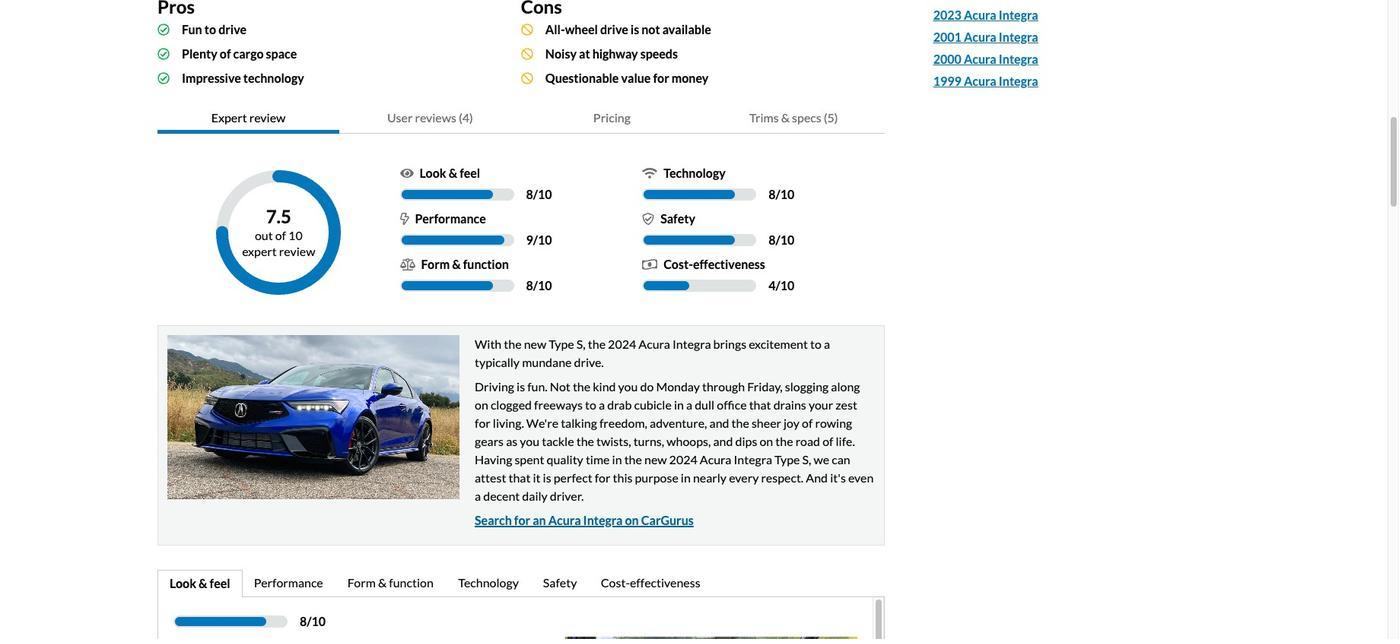 Task type: describe. For each thing, give the bounding box(es) containing it.
0 vertical spatial safety
[[660, 211, 695, 226]]

& for form & function tab
[[378, 576, 387, 590]]

review inside 7.5 out of 10 expert review
[[279, 244, 315, 259]]

technology
[[243, 70, 304, 85]]

acura right 2023
[[964, 7, 996, 22]]

s, inside with the new type s, the 2024 acura integra brings excitement to a typically mundane drive.
[[576, 337, 586, 351]]

8 / 10 for look & feel
[[526, 187, 552, 201]]

(5)
[[824, 110, 838, 124]]

can
[[832, 452, 850, 467]]

turns,
[[633, 434, 664, 449]]

(4)
[[459, 110, 473, 124]]

not
[[550, 379, 570, 394]]

search for an acura integra on cargurus
[[475, 513, 694, 528]]

9
[[526, 232, 533, 247]]

life.
[[836, 434, 855, 449]]

purpose
[[635, 471, 678, 485]]

tackle
[[542, 434, 574, 449]]

pricing
[[593, 110, 631, 124]]

do
[[640, 379, 654, 394]]

4 / 10
[[768, 278, 794, 293]]

with the new type s, the 2024 acura integra brings excitement to a typically mundane drive.
[[475, 337, 830, 369]]

1 horizontal spatial look & feel
[[420, 166, 480, 180]]

2023
[[933, 7, 961, 22]]

noisy at highway speeds
[[545, 46, 678, 61]]

integra inside the 'driving is fun. not the kind you do monday through friday, slogging along on clogged freeways to a drab cubicle in a dull office that drains your zest for living. we're talking freedom, adventure, and the sheer joy of rowing gears as you tackle the twists, turns, whoops, and dips on the road of life. having spent quality time in the new 2024 acura integra type s, we can attest that it is perfect for this purpose in nearly every respect. and it's even a decent daily driver.'
[[734, 452, 772, 467]]

we're
[[526, 416, 558, 430]]

with
[[475, 337, 502, 351]]

drains
[[773, 398, 806, 412]]

at
[[579, 46, 590, 61]]

integra right the 2001
[[999, 29, 1038, 44]]

cubicle
[[634, 398, 672, 412]]

impressive
[[182, 70, 241, 85]]

2001
[[933, 29, 961, 44]]

drive.
[[574, 355, 604, 369]]

trims
[[749, 110, 779, 124]]

living.
[[493, 416, 524, 430]]

2023 acura integra 2001 acura integra 2000 acura integra 1999 acura integra
[[933, 7, 1038, 88]]

search for an acura integra on cargurus link
[[475, 513, 694, 528]]

questionable
[[545, 70, 619, 85]]

the up drive.
[[588, 337, 606, 351]]

value
[[621, 70, 651, 85]]

an
[[533, 513, 546, 528]]

search
[[475, 513, 512, 528]]

zest
[[835, 398, 857, 412]]

trims & specs (5) tab
[[703, 102, 885, 134]]

look & feel tab
[[157, 570, 242, 598]]

attest
[[475, 471, 506, 485]]

the down talking
[[576, 434, 594, 449]]

rowing
[[815, 416, 852, 430]]

bolt image
[[400, 213, 409, 225]]

0 vertical spatial in
[[674, 398, 684, 412]]

0 horizontal spatial that
[[508, 471, 531, 485]]

type inside the 'driving is fun. not the kind you do monday through friday, slogging along on clogged freeways to a drab cubicle in a dull office that drains your zest for living. we're talking freedom, adventure, and the sheer joy of rowing gears as you tackle the twists, turns, whoops, and dips on the road of life. having spent quality time in the new 2024 acura integra type s, we can attest that it is perfect for this purpose in nearly every respect. and it's even a decent daily driver.'
[[775, 452, 800, 467]]

feel inside "tab"
[[210, 576, 230, 591]]

performance tab
[[242, 570, 336, 598]]

0 horizontal spatial to
[[204, 22, 216, 36]]

the right not
[[573, 379, 590, 394]]

joy
[[784, 416, 800, 430]]

even
[[848, 471, 874, 485]]

the up typically
[[504, 337, 522, 351]]

check circle image for impressive technology
[[157, 72, 170, 84]]

2 horizontal spatial on
[[760, 434, 773, 449]]

look & feel inside "tab"
[[170, 576, 230, 591]]

2 vertical spatial in
[[681, 471, 691, 485]]

slogging
[[785, 379, 829, 394]]

1999
[[933, 73, 961, 88]]

impressive technology
[[182, 70, 304, 85]]

time
[[586, 452, 610, 467]]

4
[[768, 278, 776, 293]]

9 / 10
[[526, 232, 552, 247]]

of left cargo
[[220, 46, 231, 61]]

kind
[[593, 379, 616, 394]]

user
[[387, 110, 413, 124]]

to inside the 'driving is fun. not the kind you do monday through friday, slogging along on clogged freeways to a drab cubicle in a dull office that drains your zest for living. we're talking freedom, adventure, and the sheer joy of rowing gears as you tackle the twists, turns, whoops, and dips on the road of life. having spent quality time in the new 2024 acura integra type s, we can attest that it is perfect for this purpose in nearly every respect. and it's even a decent daily driver.'
[[585, 398, 596, 412]]

0 vertical spatial form & function
[[421, 257, 509, 271]]

type inside with the new type s, the 2024 acura integra brings excitement to a typically mundane drive.
[[549, 337, 574, 351]]

/ for form & function
[[533, 278, 538, 293]]

tab panel containing 8
[[157, 597, 885, 640]]

shield check image
[[642, 213, 654, 225]]

brings
[[713, 337, 746, 351]]

all-wheel drive is not available
[[545, 22, 711, 36]]

along
[[831, 379, 860, 394]]

driving is fun. not the kind you do monday through friday, slogging along on clogged freeways to a drab cubicle in a dull office that drains your zest for living. we're talking freedom, adventure, and the sheer joy of rowing gears as you tackle the twists, turns, whoops, and dips on the road of life. having spent quality time in the new 2024 acura integra type s, we can attest that it is perfect for this purpose in nearly every respect. and it's even a decent daily driver.
[[475, 379, 874, 503]]

tab list containing performance
[[157, 570, 885, 598]]

a down attest on the bottom
[[475, 489, 481, 503]]

8 / 10 for safety
[[768, 232, 794, 247]]

a inside with the new type s, the 2024 acura integra brings excitement to a typically mundane drive.
[[824, 337, 830, 351]]

technology tab
[[447, 570, 532, 598]]

form & function tab
[[336, 570, 447, 598]]

whoops,
[[667, 434, 711, 449]]

money
[[672, 70, 708, 85]]

integra inside with the new type s, the 2024 acura integra brings excitement to a typically mundane drive.
[[672, 337, 711, 351]]

the up dips at the bottom right of page
[[732, 416, 749, 430]]

gears
[[475, 434, 504, 449]]

safety inside safety tab
[[543, 576, 577, 590]]

fun to drive
[[182, 22, 246, 36]]

drive for wheel
[[600, 22, 628, 36]]

perfect
[[554, 471, 592, 485]]

user reviews (4) tab
[[339, 102, 521, 134]]

out
[[255, 229, 273, 243]]

8 for form & function
[[526, 278, 533, 293]]

quality
[[547, 452, 583, 467]]

expert review
[[211, 110, 285, 124]]

drab
[[607, 398, 632, 412]]

2024 inside the 'driving is fun. not the kind you do monday through friday, slogging along on clogged freeways to a drab cubicle in a dull office that drains your zest for living. we're talking freedom, adventure, and the sheer joy of rowing gears as you tackle the twists, turns, whoops, and dips on the road of life. having spent quality time in the new 2024 acura integra type s, we can attest that it is perfect for this purpose in nearly every respect. and it's even a decent daily driver.'
[[669, 452, 697, 467]]

1 vertical spatial and
[[713, 434, 733, 449]]

balance scale image
[[400, 258, 415, 271]]

new inside with the new type s, the 2024 acura integra brings excitement to a typically mundane drive.
[[524, 337, 546, 351]]

to inside with the new type s, the 2024 acura integra brings excitement to a typically mundane drive.
[[810, 337, 822, 351]]

questionable value for money
[[545, 70, 708, 85]]

respect.
[[761, 471, 804, 485]]

10 inside 7.5 out of 10 expert review
[[288, 229, 303, 243]]

2000
[[933, 51, 961, 66]]

acura right 2000
[[964, 51, 996, 66]]

integra right the 1999
[[999, 73, 1038, 88]]

for down speeds
[[653, 70, 669, 85]]

1 horizontal spatial function
[[463, 257, 509, 271]]

0 vertical spatial cost-effectiveness
[[663, 257, 765, 271]]

8 for look & feel
[[526, 187, 533, 201]]

expert review tab
[[157, 102, 339, 134]]

1 vertical spatial you
[[520, 434, 539, 449]]

8 inside tab panel
[[300, 614, 307, 629]]

dull
[[695, 398, 714, 412]]

& for "look & feel" "tab"
[[199, 576, 207, 591]]

sheer
[[752, 416, 781, 430]]

fun
[[182, 22, 202, 36]]

pricing tab
[[521, 102, 703, 134]]

plenty
[[182, 46, 217, 61]]

talking
[[561, 416, 597, 430]]

drive for to
[[218, 22, 246, 36]]

available
[[662, 22, 711, 36]]

tab list containing expert review
[[157, 102, 885, 134]]

cargurus
[[641, 513, 694, 528]]

technology inside tab
[[458, 576, 519, 590]]

1 horizontal spatial performance
[[415, 211, 486, 226]]

/ for safety
[[776, 232, 780, 247]]

form & function inside tab
[[348, 576, 433, 590]]

adventure,
[[650, 416, 707, 430]]

acura down driver.
[[548, 513, 581, 528]]

effectiveness inside tab
[[630, 576, 700, 590]]



Task type: vqa. For each thing, say whether or not it's contained in the screenshot.
Show price history
no



Task type: locate. For each thing, give the bounding box(es) containing it.
1 vertical spatial check circle image
[[157, 72, 170, 84]]

1 horizontal spatial that
[[749, 398, 771, 412]]

1 horizontal spatial s,
[[802, 452, 811, 467]]

0 vertical spatial performance
[[415, 211, 486, 226]]

0 vertical spatial check circle image
[[157, 48, 170, 60]]

1 horizontal spatial form
[[421, 257, 450, 271]]

integra down dips at the bottom right of page
[[734, 452, 772, 467]]

new up mundane on the left
[[524, 337, 546, 351]]

1 vertical spatial cost-
[[601, 576, 630, 590]]

form right 'performance' tab
[[348, 576, 376, 590]]

ban image
[[521, 23, 533, 35], [521, 48, 533, 60]]

clogged
[[491, 398, 532, 412]]

1 vertical spatial tab list
[[157, 570, 885, 598]]

reviews
[[415, 110, 456, 124]]

1 horizontal spatial type
[[775, 452, 800, 467]]

monday
[[656, 379, 700, 394]]

cost- inside cost-effectiveness tab
[[601, 576, 630, 590]]

2024 down whoops,
[[669, 452, 697, 467]]

/ for look & feel
[[533, 187, 538, 201]]

speeds
[[640, 46, 678, 61]]

review down technology
[[249, 110, 285, 124]]

2 ban image from the top
[[521, 48, 533, 60]]

performance inside tab
[[254, 576, 323, 590]]

form
[[421, 257, 450, 271], [348, 576, 376, 590]]

1 vertical spatial cost-effectiveness
[[601, 576, 700, 590]]

0 vertical spatial type
[[549, 337, 574, 351]]

photo by christian wardlaw. 2024 acura integra type s front-quarter view. image
[[167, 335, 459, 499]]

1 horizontal spatial on
[[625, 513, 639, 528]]

mundane
[[522, 355, 572, 369]]

we
[[814, 452, 829, 467]]

0 vertical spatial and
[[709, 416, 729, 430]]

for down time
[[595, 471, 610, 485]]

expert down out at top left
[[242, 244, 277, 259]]

photo by christian wardlaw. 2024 acura integra type s interior. image
[[565, 637, 857, 640]]

2024 up kind
[[608, 337, 636, 351]]

10 for form & function
[[538, 278, 552, 293]]

check circle image
[[157, 23, 170, 35]]

1 horizontal spatial technology
[[663, 166, 726, 180]]

0 vertical spatial effectiveness
[[693, 257, 765, 271]]

excitement
[[749, 337, 808, 351]]

8
[[526, 187, 533, 201], [768, 187, 776, 201], [768, 232, 776, 247], [526, 278, 533, 293], [300, 614, 307, 629]]

form right balance scale icon
[[421, 257, 450, 271]]

10 for cost-effectiveness
[[780, 278, 794, 293]]

0 vertical spatial new
[[524, 337, 546, 351]]

cargo
[[233, 46, 264, 61]]

0 horizontal spatial form
[[348, 576, 376, 590]]

drive up highway
[[600, 22, 628, 36]]

that left it
[[508, 471, 531, 485]]

0 vertical spatial expert
[[211, 110, 247, 124]]

2 vertical spatial is
[[543, 471, 551, 485]]

effectiveness
[[693, 257, 765, 271], [630, 576, 700, 590]]

10 for technology
[[780, 187, 794, 201]]

1 vertical spatial to
[[810, 337, 822, 351]]

acura up do
[[638, 337, 670, 351]]

1 vertical spatial is
[[517, 379, 525, 394]]

0 horizontal spatial technology
[[458, 576, 519, 590]]

tab panel
[[157, 597, 885, 640]]

cost-effectiveness inside tab
[[601, 576, 700, 590]]

1 horizontal spatial is
[[543, 471, 551, 485]]

drive
[[218, 22, 246, 36], [600, 22, 628, 36]]

acura inside with the new type s, the 2024 acura integra brings excitement to a typically mundane drive.
[[638, 337, 670, 351]]

0 horizontal spatial look
[[170, 576, 196, 591]]

0 horizontal spatial 2024
[[608, 337, 636, 351]]

acura
[[964, 7, 996, 22], [964, 29, 996, 44], [964, 51, 996, 66], [964, 73, 996, 88], [638, 337, 670, 351], [700, 452, 731, 467], [548, 513, 581, 528]]

8 / 10
[[526, 187, 552, 201], [768, 187, 794, 201], [768, 232, 794, 247], [526, 278, 552, 293], [300, 614, 326, 629]]

new inside the 'driving is fun. not the kind you do monday through friday, slogging along on clogged freeways to a drab cubicle in a dull office that drains your zest for living. we're talking freedom, adventure, and the sheer joy of rowing gears as you tackle the twists, turns, whoops, and dips on the road of life. having spent quality time in the new 2024 acura integra type s, we can attest that it is perfect for this purpose in nearly every respect. and it's even a decent daily driver.'
[[644, 452, 667, 467]]

fun.
[[527, 379, 548, 394]]

1 horizontal spatial new
[[644, 452, 667, 467]]

review down 7.5
[[279, 244, 315, 259]]

1 tab list from the top
[[157, 102, 885, 134]]

a up the slogging
[[824, 337, 830, 351]]

and left dips at the bottom right of page
[[713, 434, 733, 449]]

on left cargurus
[[625, 513, 639, 528]]

technology down the search
[[458, 576, 519, 590]]

0 horizontal spatial function
[[389, 576, 433, 590]]

s, left we
[[802, 452, 811, 467]]

0 vertical spatial ban image
[[521, 23, 533, 35]]

and
[[806, 471, 828, 485]]

1 horizontal spatial cost-
[[663, 257, 693, 271]]

noisy
[[545, 46, 577, 61]]

check circle image for plenty of cargo space
[[157, 48, 170, 60]]

& inside tab
[[378, 576, 387, 590]]

7.5 out of 10 expert review
[[242, 206, 315, 259]]

of right out at top left
[[275, 229, 286, 243]]

8 / 10 for technology
[[768, 187, 794, 201]]

2 vertical spatial to
[[585, 398, 596, 412]]

acura inside the 'driving is fun. not the kind you do monday through friday, slogging along on clogged freeways to a drab cubicle in a dull office that drains your zest for living. we're talking freedom, adventure, and the sheer joy of rowing gears as you tackle the twists, turns, whoops, and dips on the road of life. having spent quality time in the new 2024 acura integra type s, we can attest that it is perfect for this purpose in nearly every respect. and it's even a decent daily driver.'
[[700, 452, 731, 467]]

integra down driver.
[[583, 513, 623, 528]]

in down the twists,
[[612, 452, 622, 467]]

review
[[249, 110, 285, 124], [279, 244, 315, 259]]

integra left brings
[[672, 337, 711, 351]]

to up talking
[[585, 398, 596, 412]]

1 horizontal spatial safety
[[660, 211, 695, 226]]

0 horizontal spatial type
[[549, 337, 574, 351]]

0 horizontal spatial new
[[524, 337, 546, 351]]

0 horizontal spatial you
[[520, 434, 539, 449]]

type up mundane on the left
[[549, 337, 574, 351]]

feel left 'performance' tab
[[210, 576, 230, 591]]

acura right the 2001
[[964, 29, 996, 44]]

and
[[709, 416, 729, 430], [713, 434, 733, 449]]

wheel
[[565, 22, 598, 36]]

is left fun.
[[517, 379, 525, 394]]

of
[[220, 46, 231, 61], [275, 229, 286, 243], [802, 416, 813, 430], [822, 434, 833, 449]]

nearly
[[693, 471, 727, 485]]

1 check circle image from the top
[[157, 48, 170, 60]]

10 for safety
[[780, 232, 794, 247]]

every
[[729, 471, 759, 485]]

1 vertical spatial function
[[389, 576, 433, 590]]

dips
[[735, 434, 757, 449]]

/ for performance
[[533, 232, 538, 247]]

s, inside the 'driving is fun. not the kind you do monday through friday, slogging along on clogged freeways to a drab cubicle in a dull office that drains your zest for living. we're talking freedom, adventure, and the sheer joy of rowing gears as you tackle the twists, turns, whoops, and dips on the road of life. having spent quality time in the new 2024 acura integra type s, we can attest that it is perfect for this purpose in nearly every respect. and it's even a decent daily driver.'
[[802, 452, 811, 467]]

check circle image
[[157, 48, 170, 60], [157, 72, 170, 84]]

1 horizontal spatial drive
[[600, 22, 628, 36]]

0 vertical spatial to
[[204, 22, 216, 36]]

to right excitement
[[810, 337, 822, 351]]

1 drive from the left
[[218, 22, 246, 36]]

on down driving
[[475, 398, 488, 412]]

twists,
[[596, 434, 631, 449]]

ban image left all-
[[521, 23, 533, 35]]

2 vertical spatial on
[[625, 513, 639, 528]]

& for trims & specs (5) tab
[[781, 110, 790, 124]]

this
[[613, 471, 633, 485]]

look inside "tab"
[[170, 576, 196, 591]]

friday,
[[747, 379, 783, 394]]

2 horizontal spatial to
[[810, 337, 822, 351]]

feel down (4) on the left top of page
[[460, 166, 480, 180]]

0 vertical spatial form
[[421, 257, 450, 271]]

0 vertical spatial you
[[618, 379, 638, 394]]

/ for cost-effectiveness
[[776, 278, 780, 293]]

the
[[504, 337, 522, 351], [588, 337, 606, 351], [573, 379, 590, 394], [732, 416, 749, 430], [576, 434, 594, 449], [775, 434, 793, 449], [624, 452, 642, 467]]

a left drab at bottom left
[[599, 398, 605, 412]]

ban image for all-wheel drive is not available
[[521, 23, 533, 35]]

1 vertical spatial look & feel
[[170, 576, 230, 591]]

check circle image down check circle image
[[157, 48, 170, 60]]

for
[[653, 70, 669, 85], [475, 416, 490, 430], [595, 471, 610, 485], [514, 513, 530, 528]]

for up gears
[[475, 416, 490, 430]]

1 vertical spatial effectiveness
[[630, 576, 700, 590]]

1 vertical spatial technology
[[458, 576, 519, 590]]

space
[[266, 46, 297, 61]]

tab list
[[157, 102, 885, 134], [157, 570, 885, 598]]

the up this
[[624, 452, 642, 467]]

look & feel
[[420, 166, 480, 180], [170, 576, 230, 591]]

0 vertical spatial function
[[463, 257, 509, 271]]

cost- right safety tab on the left of page
[[601, 576, 630, 590]]

acura right the 1999
[[964, 73, 996, 88]]

expert down impressive technology
[[211, 110, 247, 124]]

freeways
[[534, 398, 583, 412]]

1 vertical spatial safety
[[543, 576, 577, 590]]

0 horizontal spatial look & feel
[[170, 576, 230, 591]]

0 vertical spatial that
[[749, 398, 771, 412]]

user reviews (4)
[[387, 110, 473, 124]]

your
[[809, 398, 833, 412]]

to right the fun
[[204, 22, 216, 36]]

ban image up ban image
[[521, 48, 533, 60]]

7.5
[[266, 206, 291, 228]]

1 ban image from the top
[[521, 23, 533, 35]]

integra right 2000
[[999, 51, 1038, 66]]

0 horizontal spatial cost-
[[601, 576, 630, 590]]

technology
[[663, 166, 726, 180], [458, 576, 519, 590]]

safety right shield check icon
[[660, 211, 695, 226]]

1 vertical spatial expert
[[242, 244, 277, 259]]

1 vertical spatial review
[[279, 244, 315, 259]]

/ for technology
[[776, 187, 780, 201]]

of right the joy
[[802, 416, 813, 430]]

1 vertical spatial on
[[760, 434, 773, 449]]

8 for safety
[[768, 232, 776, 247]]

8 / 10 for form & function
[[526, 278, 552, 293]]

tab list down ban image
[[157, 102, 885, 134]]

new
[[524, 337, 546, 351], [644, 452, 667, 467]]

it's
[[830, 471, 846, 485]]

2024 inside with the new type s, the 2024 acura integra brings excitement to a typically mundane drive.
[[608, 337, 636, 351]]

is left not
[[631, 22, 639, 36]]

form inside form & function tab
[[348, 576, 376, 590]]

1 vertical spatial form & function
[[348, 576, 433, 590]]

cost-effectiveness down cargurus
[[601, 576, 700, 590]]

highway
[[592, 46, 638, 61]]

1 vertical spatial look
[[170, 576, 196, 591]]

on down sheer
[[760, 434, 773, 449]]

1 horizontal spatial look
[[420, 166, 446, 180]]

2023 acura integra link
[[933, 6, 1215, 24], [933, 6, 1038, 24]]

10 for look & feel
[[538, 187, 552, 201]]

cost-
[[663, 257, 693, 271], [601, 576, 630, 590]]

a left dull
[[686, 398, 692, 412]]

0 horizontal spatial performance
[[254, 576, 323, 590]]

ban image
[[521, 72, 533, 84]]

type
[[549, 337, 574, 351], [775, 452, 800, 467]]

check circle image left impressive
[[157, 72, 170, 84]]

1 vertical spatial form
[[348, 576, 376, 590]]

1 horizontal spatial to
[[585, 398, 596, 412]]

1 horizontal spatial feel
[[460, 166, 480, 180]]

0 vertical spatial look & feel
[[420, 166, 480, 180]]

type up respect.
[[775, 452, 800, 467]]

decent
[[483, 489, 520, 503]]

eye image
[[400, 167, 414, 179]]

1 vertical spatial 2024
[[669, 452, 697, 467]]

you right as
[[520, 434, 539, 449]]

specs
[[792, 110, 821, 124]]

plenty of cargo space
[[182, 46, 297, 61]]

& inside "tab"
[[199, 576, 207, 591]]

all-
[[545, 22, 565, 36]]

expert inside expert review 'tab'
[[211, 110, 247, 124]]

0 vertical spatial technology
[[663, 166, 726, 180]]

2 tab list from the top
[[157, 570, 885, 598]]

2 check circle image from the top
[[157, 72, 170, 84]]

0 vertical spatial cost-
[[663, 257, 693, 271]]

freedom,
[[599, 416, 647, 430]]

2001 acura integra link
[[933, 28, 1215, 46], [933, 28, 1038, 46]]

1 vertical spatial performance
[[254, 576, 323, 590]]

through
[[702, 379, 745, 394]]

tab list down an in the bottom of the page
[[157, 570, 885, 598]]

8 for technology
[[768, 187, 776, 201]]

in left nearly
[[681, 471, 691, 485]]

2 horizontal spatial is
[[631, 22, 639, 36]]

1 vertical spatial ban image
[[521, 48, 533, 60]]

of inside 7.5 out of 10 expert review
[[275, 229, 286, 243]]

0 horizontal spatial safety
[[543, 576, 577, 590]]

function inside tab
[[389, 576, 433, 590]]

cost-effectiveness tab
[[589, 570, 714, 598]]

road
[[795, 434, 820, 449]]

driving
[[475, 379, 514, 394]]

in
[[674, 398, 684, 412], [612, 452, 622, 467], [681, 471, 691, 485]]

technology right "wifi" icon at the left of the page
[[663, 166, 726, 180]]

0 vertical spatial tab list
[[157, 102, 885, 134]]

1 vertical spatial in
[[612, 452, 622, 467]]

acura up nearly
[[700, 452, 731, 467]]

on
[[475, 398, 488, 412], [760, 434, 773, 449], [625, 513, 639, 528]]

2 drive from the left
[[600, 22, 628, 36]]

0 horizontal spatial s,
[[576, 337, 586, 351]]

1 vertical spatial feel
[[210, 576, 230, 591]]

ban image for noisy at highway speeds
[[521, 48, 533, 60]]

0 vertical spatial review
[[249, 110, 285, 124]]

a
[[824, 337, 830, 351], [599, 398, 605, 412], [686, 398, 692, 412], [475, 489, 481, 503]]

new up purpose
[[644, 452, 667, 467]]

1 horizontal spatial 2024
[[669, 452, 697, 467]]

1 vertical spatial new
[[644, 452, 667, 467]]

feel
[[460, 166, 480, 180], [210, 576, 230, 591]]

0 vertical spatial is
[[631, 22, 639, 36]]

1 vertical spatial that
[[508, 471, 531, 485]]

0 vertical spatial 2024
[[608, 337, 636, 351]]

safety
[[660, 211, 695, 226], [543, 576, 577, 590]]

in up adventure, at the bottom
[[674, 398, 684, 412]]

wifi image
[[642, 167, 657, 179]]

drive up plenty of cargo space
[[218, 22, 246, 36]]

that down friday,
[[749, 398, 771, 412]]

0 horizontal spatial drive
[[218, 22, 246, 36]]

s, up drive.
[[576, 337, 586, 351]]

daily
[[522, 489, 548, 503]]

cost-effectiveness right money bill wave image
[[663, 257, 765, 271]]

review inside 'tab'
[[249, 110, 285, 124]]

expert inside 7.5 out of 10 expert review
[[242, 244, 277, 259]]

form & function
[[421, 257, 509, 271], [348, 576, 433, 590]]

safety down an in the bottom of the page
[[543, 576, 577, 590]]

safety tab
[[532, 570, 589, 598]]

is right it
[[543, 471, 551, 485]]

the down the joy
[[775, 434, 793, 449]]

1 horizontal spatial you
[[618, 379, 638, 394]]

1999 acura integra link
[[933, 72, 1215, 90], [933, 72, 1038, 90]]

spent
[[515, 452, 544, 467]]

cost- right money bill wave image
[[663, 257, 693, 271]]

0 horizontal spatial on
[[475, 398, 488, 412]]

& inside tab
[[781, 110, 790, 124]]

you left do
[[618, 379, 638, 394]]

0 horizontal spatial feel
[[210, 576, 230, 591]]

10 for performance
[[538, 232, 552, 247]]

trims & specs (5)
[[749, 110, 838, 124]]

1 vertical spatial type
[[775, 452, 800, 467]]

0 vertical spatial on
[[475, 398, 488, 412]]

1 vertical spatial s,
[[802, 452, 811, 467]]

/ inside tab panel
[[307, 614, 312, 629]]

money bill wave image
[[642, 258, 657, 271]]

0 vertical spatial s,
[[576, 337, 586, 351]]

for left an in the bottom of the page
[[514, 513, 530, 528]]

expert
[[211, 110, 247, 124], [242, 244, 277, 259]]

0 vertical spatial feel
[[460, 166, 480, 180]]

of left 'life.'
[[822, 434, 833, 449]]

having
[[475, 452, 512, 467]]

0 vertical spatial look
[[420, 166, 446, 180]]

&
[[781, 110, 790, 124], [449, 166, 457, 180], [452, 257, 461, 271], [378, 576, 387, 590], [199, 576, 207, 591]]

2000 acura integra link
[[933, 50, 1215, 68], [933, 50, 1038, 68]]

integra right 2023
[[999, 7, 1038, 22]]

10 inside tab panel
[[312, 614, 326, 629]]

and down office
[[709, 416, 729, 430]]

not
[[641, 22, 660, 36]]

is
[[631, 22, 639, 36], [517, 379, 525, 394], [543, 471, 551, 485]]



